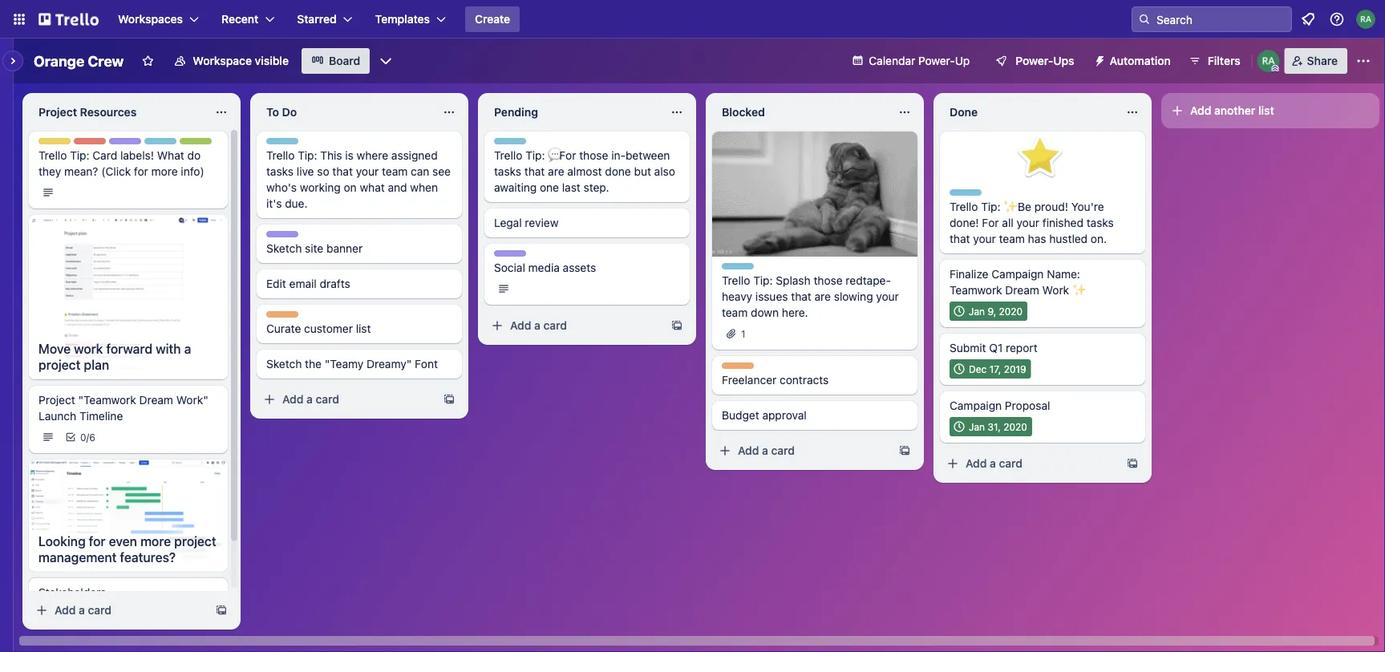 Task type: describe. For each thing, give the bounding box(es) containing it.
those for almost
[[580, 149, 609, 162]]

freelancer
[[722, 374, 777, 387]]

a for to do
[[307, 393, 313, 406]]

jan 9, 2020
[[969, 306, 1023, 317]]

starred
[[297, 12, 337, 26]]

another
[[1215, 104, 1256, 117]]

orange crew
[[34, 52, 124, 69]]

templates button
[[366, 6, 456, 32]]

budget
[[722, 409, 760, 422]]

To Do text field
[[257, 100, 433, 125]]

color: sky, title: "trello tip" element for trello tip: splash those redtape- heavy issues that are slowing your team down here.
[[722, 263, 765, 275]]

that inside the trello tip trello tip: this is where assigned tasks live so that your team can see who's working on what and when it's due.
[[333, 165, 353, 178]]

add a card for trello tip: card labels! what do they mean? (click for more info)
[[55, 604, 112, 617]]

color: sky, title: "trello tip" element for trello tip: 💬for those in-between tasks that are almost done but also awaiting one last step.
[[494, 138, 537, 150]]

workspace
[[193, 54, 252, 67]]

add a card button down budget approval link
[[713, 438, 892, 464]]

Dec 17, 2019 checkbox
[[950, 360, 1032, 379]]

filters
[[1208, 54, 1241, 67]]

this
[[320, 149, 342, 162]]

color: red, title: "priority" element
[[74, 138, 108, 150]]

create from template… image for legal review
[[671, 319, 684, 332]]

where
[[357, 149, 388, 162]]

calendar power-up link
[[842, 48, 980, 74]]

tip: inside trello tip: card labels! what do they mean? (click for more info)
[[70, 149, 89, 162]]

you're
[[1072, 200, 1105, 213]]

workspace visible
[[193, 54, 289, 67]]

dreamy"
[[367, 358, 412, 371]]

workspaces
[[118, 12, 183, 26]]

back to home image
[[39, 6, 99, 32]]

/
[[86, 432, 89, 443]]

color: sky, title: "trello tip" element for trello tip: this is where assigned tasks live so that your team can see who's working on what and when it's due.
[[266, 138, 310, 150]]

0
[[80, 432, 86, 443]]

assets
[[563, 261, 596, 274]]

add a card down budget approval
[[738, 444, 795, 457]]

labels!
[[120, 149, 154, 162]]

are for slowing
[[815, 290, 831, 303]]

splash
[[776, 274, 811, 287]]

done
[[605, 165, 631, 178]]

review
[[525, 216, 559, 230]]

project inside the looking for even more project management features?
[[174, 534, 216, 549]]

automation
[[1110, 54, 1171, 67]]

17,
[[990, 364, 1002, 375]]

1 vertical spatial ruby anderson (rubyanderson7) image
[[1258, 50, 1281, 72]]

your down be
[[1017, 216, 1040, 230]]

customize views image
[[378, 53, 394, 69]]

Jan 9, 2020 checkbox
[[950, 302, 1028, 321]]

dream inside finalize campaign name: teamwork dream work ✨
[[1006, 284, 1040, 297]]

board
[[329, 54, 360, 67]]

the
[[305, 358, 322, 371]]

management
[[39, 550, 117, 565]]

is
[[345, 149, 354, 162]]

sketch site banner link
[[266, 241, 453, 257]]

dream inside project "teamwork dream work" launch timeline
[[139, 394, 173, 407]]

a for done
[[990, 457, 997, 470]]

looking for even more project management features?
[[39, 534, 216, 565]]

jan for campaign
[[969, 421, 986, 433]]

star or unstar board image
[[142, 55, 154, 67]]

on
[[344, 181, 357, 194]]

2 horizontal spatial create from template… image
[[1127, 457, 1140, 470]]

curate customer list
[[266, 322, 371, 335]]

tip for trello tip: ✨ be proud! you're done! for all your finished tasks that your team has hustled on.
[[979, 190, 993, 201]]

move work forward with a project plan link
[[29, 335, 228, 380]]

color: purple, title: "design team" element for sketch site banner
[[266, 231, 326, 243]]

ups
[[1054, 54, 1075, 67]]

curate customer list link
[[266, 321, 453, 337]]

project resources
[[39, 106, 137, 119]]

show menu image
[[1356, 53, 1372, 69]]

starred button
[[288, 6, 362, 32]]

dec 17, 2019
[[969, 364, 1027, 375]]

add another list
[[1191, 104, 1275, 117]]

working
[[300, 181, 341, 194]]

color: yellow, title: "copy request" element
[[39, 138, 71, 144]]

for inside trello tip: card labels! what do they mean? (click for more info)
[[134, 165, 148, 178]]

0 notifications image
[[1299, 10, 1319, 29]]

your inside the trello tip trello tip: this is where assigned tasks live so that your team can see who's working on what and when it's due.
[[356, 165, 379, 178]]

submit
[[950, 341, 987, 355]]

Board name text field
[[26, 48, 132, 74]]

priority
[[74, 139, 108, 150]]

add a card button for trello tip: this is where assigned tasks live so that your team can see who's working on what and when it's due.
[[257, 387, 437, 412]]

finalize campaign name: teamwork dream work ✨ link
[[950, 266, 1136, 299]]

tip: for trello tip: ✨ be proud! you're done! for all your finished tasks that your team has hustled on.
[[982, 200, 1001, 213]]

0 vertical spatial design
[[109, 139, 141, 150]]

color: orange, title: "one more step" element for curate
[[266, 311, 299, 318]]

color: sky, title: "trello tip" element for trello tip: ✨ be proud! you're done! for all your finished tasks that your team has hustled on.
[[950, 189, 993, 201]]

tasks for that
[[494, 165, 522, 178]]

6
[[89, 432, 95, 443]]

proud!
[[1035, 200, 1069, 213]]

down
[[751, 306, 779, 319]]

recent button
[[212, 6, 284, 32]]

tip inside trello tip trello tip: splash those redtape- heavy issues that are slowing your team down here.
[[751, 264, 765, 275]]

report
[[1006, 341, 1038, 355]]

add for pending
[[510, 319, 532, 332]]

all
[[1003, 216, 1014, 230]]

sketch inside design team sketch site banner
[[266, 242, 302, 255]]

Done text field
[[941, 100, 1117, 125]]

Blocked text field
[[713, 100, 889, 125]]

design team social media assets
[[494, 251, 596, 274]]

it's
[[266, 197, 282, 210]]

a for blocked
[[762, 444, 769, 457]]

tasks inside "trello tip trello tip: ✨ be proud! you're done! for all your finished tasks that your team has hustled on."
[[1087, 216, 1114, 230]]

add a card for trello tip: this is where assigned tasks live so that your team can see who's working on what and when it's due.
[[282, 393, 340, 406]]

with
[[156, 341, 181, 357]]

project for project resources
[[39, 106, 77, 119]]

calendar
[[869, 54, 916, 67]]

power- inside button
[[1016, 54, 1054, 67]]

freelancer contracts
[[722, 374, 829, 387]]

create button
[[465, 6, 520, 32]]

pending
[[494, 106, 538, 119]]

share
[[1308, 54, 1339, 67]]

star image
[[1015, 132, 1067, 183]]

tip for trello tip: this is where assigned tasks live so that your team can see who's working on what and when it's due.
[[295, 139, 310, 150]]

to do
[[266, 106, 297, 119]]

trello tip trello tip: this is where assigned tasks live so that your team can see who's working on what and when it's due.
[[266, 139, 451, 210]]

add another list button
[[1162, 93, 1380, 128]]

teamwork
[[950, 284, 1003, 297]]

sketch the "teamy dreamy" font link
[[266, 356, 453, 372]]

edit
[[266, 277, 286, 291]]

team for redtape-
[[722, 306, 748, 319]]

finalize campaign name: teamwork dream work ✨
[[950, 268, 1084, 297]]

timeline
[[79, 410, 123, 423]]

a for pending
[[535, 319, 541, 332]]

when
[[410, 181, 438, 194]]

1 power- from the left
[[919, 54, 956, 67]]

dec
[[969, 364, 987, 375]]

"teamy
[[325, 358, 364, 371]]

but
[[634, 165, 652, 178]]

card down approval in the bottom of the page
[[772, 444, 795, 457]]

due.
[[285, 197, 308, 210]]

add for blocked
[[738, 444, 760, 457]]

open information menu image
[[1330, 11, 1346, 27]]

recent
[[222, 12, 259, 26]]

redtape-
[[846, 274, 892, 287]]

what
[[157, 149, 184, 162]]

proposal
[[1006, 399, 1051, 412]]

more inside trello tip: card labels! what do they mean? (click for more info)
[[151, 165, 178, 178]]

edit email drafts link
[[266, 276, 453, 292]]

that inside trello tip trello tip: splash those redtape- heavy issues that are slowing your team down here.
[[791, 290, 812, 303]]

submit q1 report link
[[950, 340, 1136, 356]]

are for almost
[[548, 165, 565, 178]]

Pending text field
[[485, 100, 661, 125]]

curate
[[266, 322, 301, 335]]

tip: inside trello tip trello tip: splash those redtape- heavy issues that are slowing your team down here.
[[754, 274, 773, 287]]

add inside 'button'
[[1191, 104, 1212, 117]]

this member is an admin of this board. image
[[1273, 65, 1280, 72]]

a inside move work forward with a project plan
[[184, 341, 191, 357]]

2 sketch from the top
[[266, 358, 302, 371]]

trello inside trello tip: card labels! what do they mean? (click for more info)
[[39, 149, 67, 162]]



Task type: locate. For each thing, give the bounding box(es) containing it.
1 vertical spatial create from template… image
[[215, 604, 228, 617]]

1 horizontal spatial ruby anderson (rubyanderson7) image
[[1357, 10, 1376, 29]]

move work forward with a project plan
[[39, 341, 191, 373]]

tip: for trello tip: this is where assigned tasks live so that your team can see who's working on what and when it's due.
[[298, 149, 317, 162]]

list right customer
[[356, 322, 371, 335]]

add left another
[[1191, 104, 1212, 117]]

1 horizontal spatial team
[[301, 232, 326, 243]]

1 vertical spatial project
[[39, 394, 75, 407]]

2 horizontal spatial team
[[529, 251, 554, 262]]

those up almost at the top left
[[580, 149, 609, 162]]

color: purple, title: "design team" element for social media assets
[[494, 250, 554, 262]]

list for curate customer list
[[356, 322, 371, 335]]

card for trello tip: this is where assigned tasks live so that your team can see who's working on what and when it's due.
[[316, 393, 340, 406]]

card down stakeholders
[[88, 604, 112, 617]]

0 vertical spatial sketch
[[266, 242, 302, 255]]

✨ inside "trello tip trello tip: ✨ be proud! you're done! for all your finished tasks that your team has hustled on."
[[1004, 200, 1015, 213]]

1 sketch from the top
[[266, 242, 302, 255]]

design inside design team social media assets
[[494, 251, 527, 262]]

✨ inside finalize campaign name: teamwork dream work ✨
[[1073, 284, 1084, 297]]

add a card button down jan 31, 2020
[[941, 451, 1120, 477]]

trello tip: card labels! what do they mean? (click for more info)
[[39, 149, 204, 178]]

tip: left 💬for
[[526, 149, 545, 162]]

visible
[[255, 54, 289, 67]]

in-
[[612, 149, 626, 162]]

trello tip: ✨ be proud! you're done! for all your finished tasks that your team has hustled on. link
[[950, 199, 1136, 247]]

a for project resources
[[79, 604, 85, 617]]

dream left work
[[1006, 284, 1040, 297]]

has
[[1029, 232, 1047, 246]]

1 vertical spatial sketch
[[266, 358, 302, 371]]

jan
[[969, 306, 986, 317], [969, 421, 986, 433]]

power-
[[919, 54, 956, 67], [1016, 54, 1054, 67]]

1 horizontal spatial create from template… image
[[899, 445, 912, 457]]

create from template… image for budget approval
[[899, 445, 912, 457]]

add a card button for trello tip: 💬for those in-between tasks that are almost done but also awaiting one last step.
[[485, 313, 664, 339]]

add a card for trello tip: 💬for those in-between tasks that are almost done but also awaiting one last step.
[[510, 319, 567, 332]]

add a card button for trello tip: card labels! what do they mean? (click for more info)
[[29, 598, 209, 624]]

0 vertical spatial those
[[580, 149, 609, 162]]

team right social
[[529, 251, 554, 262]]

that inside "trello tip trello tip: ✨ be proud! you're done! for all your finished tasks that your team has hustled on."
[[950, 232, 971, 246]]

tip: inside trello tip trello tip: 💬for those in-between tasks that are almost done but also awaiting one last step.
[[526, 149, 545, 162]]

2 vertical spatial create from template… image
[[1127, 457, 1140, 470]]

1 vertical spatial are
[[815, 290, 831, 303]]

0 horizontal spatial for
[[89, 534, 106, 549]]

tip inside the trello tip trello tip: this is where assigned tasks live so that your team can see who's working on what and when it's due.
[[295, 139, 310, 150]]

✨ down name:
[[1073, 284, 1084, 297]]

project
[[39, 106, 77, 119], [39, 394, 75, 407]]

1 vertical spatial team
[[301, 232, 326, 243]]

who's
[[266, 181, 297, 194]]

0 horizontal spatial power-
[[919, 54, 956, 67]]

your down for
[[974, 232, 997, 246]]

jan left 31,
[[969, 421, 986, 433]]

create from template… image for move work forward with a project plan
[[215, 604, 228, 617]]

legal review
[[494, 216, 559, 230]]

team down all
[[1000, 232, 1026, 246]]

for
[[983, 216, 1000, 230]]

1 vertical spatial create from template… image
[[899, 445, 912, 457]]

0 horizontal spatial those
[[580, 149, 609, 162]]

team up and
[[382, 165, 408, 178]]

up
[[956, 54, 971, 67]]

tip: up for
[[982, 200, 1001, 213]]

project "teamwork dream work" launch timeline link
[[39, 392, 218, 425]]

a down 31,
[[990, 457, 997, 470]]

tip
[[173, 139, 188, 150], [295, 139, 310, 150], [523, 139, 537, 150], [979, 190, 993, 201], [751, 264, 765, 275]]

2020 for proposal
[[1004, 421, 1028, 433]]

are left slowing on the right top of the page
[[815, 290, 831, 303]]

9,
[[988, 306, 997, 317]]

tip inside trello tip trello tip: 💬for those in-between tasks that are almost done but also awaiting one last step.
[[523, 139, 537, 150]]

media
[[529, 261, 560, 274]]

your inside trello tip trello tip: splash those redtape- heavy issues that are slowing your team down here.
[[877, 290, 900, 303]]

tasks inside the trello tip trello tip: this is where assigned tasks live so that your team can see who's working on what and when it's due.
[[266, 165, 294, 178]]

color: lime, title: "halp" element
[[180, 138, 212, 150]]

1 vertical spatial color: orange, title: "one more step" element
[[722, 363, 754, 369]]

add for project resources
[[55, 604, 76, 617]]

0 vertical spatial project
[[39, 358, 81, 373]]

power- right the calendar
[[919, 54, 956, 67]]

jan left 9,
[[969, 306, 986, 317]]

that down done!
[[950, 232, 971, 246]]

1 vertical spatial 2020
[[1004, 421, 1028, 433]]

color: sky, title: "trello tip" element
[[144, 138, 188, 150], [266, 138, 310, 150], [494, 138, 537, 150], [950, 189, 993, 201], [722, 263, 765, 275]]

a right with
[[184, 341, 191, 357]]

card down jan 31, 2020
[[1000, 457, 1023, 470]]

Jan 31, 2020 checkbox
[[950, 417, 1033, 437]]

2020 right 31,
[[1004, 421, 1028, 433]]

1 vertical spatial campaign
[[950, 399, 1002, 412]]

2 horizontal spatial color: purple, title: "design team" element
[[494, 250, 554, 262]]

more inside the looking for even more project management features?
[[140, 534, 171, 549]]

campaign inside finalize campaign name: teamwork dream work ✨
[[992, 268, 1044, 281]]

project up features?
[[174, 534, 216, 549]]

0 vertical spatial team
[[382, 165, 408, 178]]

color: orange, title: "one more step" element
[[266, 311, 299, 318], [722, 363, 754, 369]]

2 horizontal spatial tasks
[[1087, 216, 1114, 230]]

project inside text box
[[39, 106, 77, 119]]

"teamwork
[[78, 394, 136, 407]]

team for social
[[529, 251, 554, 262]]

1 horizontal spatial are
[[815, 290, 831, 303]]

1 horizontal spatial list
[[1259, 104, 1275, 117]]

0 vertical spatial ruby anderson (rubyanderson7) image
[[1357, 10, 1376, 29]]

hustled
[[1050, 232, 1088, 246]]

create from template… image
[[443, 393, 456, 406], [899, 445, 912, 457], [1127, 457, 1140, 470]]

campaign up jan 31, 2020 option
[[950, 399, 1002, 412]]

0 vertical spatial more
[[151, 165, 178, 178]]

0 horizontal spatial ruby anderson (rubyanderson7) image
[[1258, 50, 1281, 72]]

0 vertical spatial jan
[[969, 306, 986, 317]]

card down the the
[[316, 393, 340, 406]]

0 horizontal spatial create from template… image
[[215, 604, 228, 617]]

tip:
[[70, 149, 89, 162], [298, 149, 317, 162], [526, 149, 545, 162], [982, 200, 1001, 213], [754, 274, 773, 287]]

your up the what
[[356, 165, 379, 178]]

1 vertical spatial jan
[[969, 421, 986, 433]]

live
[[297, 165, 314, 178]]

those inside trello tip trello tip: 💬for those in-between tasks that are almost done but also awaiting one last step.
[[580, 149, 609, 162]]

1 vertical spatial list
[[356, 322, 371, 335]]

legal review link
[[494, 215, 681, 231]]

1 horizontal spatial ✨
[[1073, 284, 1084, 297]]

tasks up who's
[[266, 165, 294, 178]]

for down labels!
[[134, 165, 148, 178]]

name:
[[1047, 268, 1081, 281]]

share button
[[1285, 48, 1348, 74]]

a down the the
[[307, 393, 313, 406]]

sm image
[[1088, 48, 1110, 71]]

✨
[[1004, 200, 1015, 213], [1073, 284, 1084, 297]]

tasks inside trello tip trello tip: 💬for those in-between tasks that are almost done but also awaiting one last step.
[[494, 165, 522, 178]]

team for sketch
[[301, 232, 326, 243]]

2020 right 9,
[[1000, 306, 1023, 317]]

calendar power-up
[[869, 54, 971, 67]]

✨ left be
[[1004, 200, 1015, 213]]

more up features?
[[140, 534, 171, 549]]

0 vertical spatial 2020
[[1000, 306, 1023, 317]]

color: purple, title: "design team" element
[[109, 138, 169, 150], [266, 231, 326, 243], [494, 250, 554, 262]]

0 horizontal spatial project
[[39, 358, 81, 373]]

looking
[[39, 534, 86, 549]]

2 vertical spatial design
[[494, 251, 527, 262]]

heavy
[[722, 290, 753, 303]]

add down sketch the "teamy dreamy" font
[[282, 393, 304, 406]]

0 vertical spatial for
[[134, 165, 148, 178]]

tip: up mean?
[[70, 149, 89, 162]]

priority design team
[[74, 139, 169, 150]]

those inside trello tip trello tip: splash those redtape- heavy issues that are slowing your team down here.
[[814, 274, 843, 287]]

1 vertical spatial more
[[140, 534, 171, 549]]

team inside design team sketch site banner
[[301, 232, 326, 243]]

0 vertical spatial create from template… image
[[443, 393, 456, 406]]

those up slowing on the right top of the page
[[814, 274, 843, 287]]

campaign down has
[[992, 268, 1044, 281]]

team inside design team social media assets
[[529, 251, 554, 262]]

that up the "here."
[[791, 290, 812, 303]]

jan for finalize
[[969, 306, 986, 317]]

q1
[[990, 341, 1003, 355]]

site
[[305, 242, 324, 255]]

0 horizontal spatial are
[[548, 165, 565, 178]]

are inside trello tip trello tip: 💬for those in-between tasks that are almost done but also awaiting one last step.
[[548, 165, 565, 178]]

2 horizontal spatial design
[[494, 251, 527, 262]]

0 vertical spatial create from template… image
[[671, 319, 684, 332]]

search image
[[1139, 13, 1152, 26]]

a down media
[[535, 319, 541, 332]]

add down budget
[[738, 444, 760, 457]]

power- up done text box
[[1016, 54, 1054, 67]]

one
[[540, 181, 559, 194]]

budget approval
[[722, 409, 807, 422]]

0 horizontal spatial ✨
[[1004, 200, 1015, 213]]

1 horizontal spatial for
[[134, 165, 148, 178]]

0 vertical spatial dream
[[1006, 284, 1040, 297]]

team inside "trello tip trello tip: ✨ be proud! you're done! for all your finished tasks that your team has hustled on."
[[1000, 232, 1026, 246]]

list inside 'button'
[[1259, 104, 1275, 117]]

add a card down the the
[[282, 393, 340, 406]]

0 vertical spatial ✨
[[1004, 200, 1015, 213]]

trello tip: splash those redtape- heavy issues that are slowing your team down here. link
[[722, 273, 908, 321]]

trello tip: card labels! what do they mean? (click for more info) link
[[39, 148, 218, 180]]

color: orange, title: "one more step" element up freelancer
[[722, 363, 754, 369]]

tasks up on.
[[1087, 216, 1114, 230]]

a down budget approval
[[762, 444, 769, 457]]

1 vertical spatial design
[[266, 232, 299, 243]]

are inside trello tip trello tip: splash those redtape- heavy issues that are slowing your team down here.
[[815, 290, 831, 303]]

between
[[626, 149, 670, 162]]

1 horizontal spatial power-
[[1016, 54, 1054, 67]]

2 horizontal spatial team
[[1000, 232, 1026, 246]]

0 vertical spatial list
[[1259, 104, 1275, 117]]

0 horizontal spatial dream
[[139, 394, 173, 407]]

templates
[[375, 12, 430, 26]]

add down jan 31, 2020 option
[[966, 457, 987, 470]]

issues
[[756, 290, 788, 303]]

add a card button down features?
[[29, 598, 209, 624]]

card for trello tip: 💬for those in-between tasks that are almost done but also awaiting one last step.
[[544, 319, 567, 332]]

project for project "teamwork dream work" launch timeline
[[39, 394, 75, 407]]

more down "what"
[[151, 165, 178, 178]]

1 vertical spatial dream
[[139, 394, 173, 407]]

1 vertical spatial color: purple, title: "design team" element
[[266, 231, 326, 243]]

font
[[415, 358, 438, 371]]

add a card button
[[485, 313, 664, 339], [257, 387, 437, 412], [713, 438, 892, 464], [941, 451, 1120, 477], [29, 598, 209, 624]]

design for social
[[494, 251, 527, 262]]

1 project from the top
[[39, 106, 77, 119]]

ruby anderson (rubyanderson7) image right filters
[[1258, 50, 1281, 72]]

add a card down 31,
[[966, 457, 1023, 470]]

design
[[109, 139, 141, 150], [266, 232, 299, 243], [494, 251, 527, 262]]

tip: for trello tip: 💬for those in-between tasks that are almost done but also awaiting one last step.
[[526, 149, 545, 162]]

here.
[[782, 306, 809, 319]]

almost
[[568, 165, 602, 178]]

trello tip trello tip: ✨ be proud! you're done! for all your finished tasks that your team has hustled on.
[[950, 190, 1114, 246]]

💬for
[[548, 149, 577, 162]]

edit email drafts
[[266, 277, 350, 291]]

also
[[655, 165, 676, 178]]

2 vertical spatial color: purple, title: "design team" element
[[494, 250, 554, 262]]

0 horizontal spatial create from template… image
[[443, 393, 456, 406]]

1 horizontal spatial those
[[814, 274, 843, 287]]

list right another
[[1259, 104, 1275, 117]]

for inside the looking for even more project management features?
[[89, 534, 106, 549]]

Search field
[[1152, 7, 1292, 31]]

0 vertical spatial are
[[548, 165, 565, 178]]

2019
[[1005, 364, 1027, 375]]

forward
[[106, 341, 153, 357]]

design inside design team sketch site banner
[[266, 232, 299, 243]]

tip inside "trello tip trello tip: ✨ be proud! you're done! for all your finished tasks that your team has hustled on."
[[979, 190, 993, 201]]

team inside the trello tip trello tip: this is where assigned tasks live so that your team can see who's working on what and when it's due.
[[382, 165, 408, 178]]

0 vertical spatial campaign
[[992, 268, 1044, 281]]

0 vertical spatial team
[[144, 139, 169, 150]]

sketch left the the
[[266, 358, 302, 371]]

1 horizontal spatial tasks
[[494, 165, 522, 178]]

trello tip: this is where assigned tasks live so that your team can see who's working on what and when it's due. link
[[266, 148, 453, 212]]

0 horizontal spatial color: orange, title: "one more step" element
[[266, 311, 299, 318]]

looking for even more project management features? link
[[29, 527, 228, 572]]

tasks up awaiting
[[494, 165, 522, 178]]

tip for trello tip: 💬for those in-between tasks that are almost done but also awaiting one last step.
[[523, 139, 537, 150]]

2 jan from the top
[[969, 421, 986, 433]]

project down move
[[39, 358, 81, 373]]

0 horizontal spatial tasks
[[266, 165, 294, 178]]

tasks for live
[[266, 165, 294, 178]]

1 vertical spatial project
[[174, 534, 216, 549]]

0 horizontal spatial team
[[382, 165, 408, 178]]

1 horizontal spatial create from template… image
[[671, 319, 684, 332]]

add a card button down 'assets'
[[485, 313, 664, 339]]

campaign proposal link
[[950, 398, 1136, 414]]

those for slowing
[[814, 274, 843, 287]]

dream left work"
[[139, 394, 173, 407]]

add down stakeholders
[[55, 604, 76, 617]]

0 vertical spatial color: orange, title: "one more step" element
[[266, 311, 299, 318]]

campaign proposal
[[950, 399, 1051, 412]]

add a card down media
[[510, 319, 567, 332]]

sketch left site
[[266, 242, 302, 255]]

card for trello tip: card labels! what do they mean? (click for more info)
[[88, 604, 112, 617]]

tip: up issues
[[754, 274, 773, 287]]

color: orange, title: "one more step" element for freelancer
[[722, 363, 754, 369]]

tip: inside the trello tip trello tip: this is where assigned tasks live so that your team can see who's working on what and when it's due.
[[298, 149, 317, 162]]

2020
[[1000, 306, 1023, 317], [1004, 421, 1028, 433]]

budget approval link
[[722, 408, 908, 424]]

0 horizontal spatial color: purple, title: "design team" element
[[109, 138, 169, 150]]

are down 💬for
[[548, 165, 565, 178]]

0 vertical spatial project
[[39, 106, 77, 119]]

halp
[[180, 139, 201, 150]]

your down redtape-
[[877, 290, 900, 303]]

1 horizontal spatial color: purple, title: "design team" element
[[266, 231, 326, 243]]

for up management
[[89, 534, 106, 549]]

1 vertical spatial for
[[89, 534, 106, 549]]

awaiting
[[494, 181, 537, 194]]

they
[[39, 165, 61, 178]]

team for where
[[382, 165, 408, 178]]

that down is
[[333, 165, 353, 178]]

0 horizontal spatial team
[[144, 139, 169, 150]]

can
[[411, 165, 430, 178]]

slowing
[[834, 290, 874, 303]]

list for add another list
[[1259, 104, 1275, 117]]

that up one
[[525, 165, 545, 178]]

project up launch
[[39, 394, 75, 407]]

1 vertical spatial team
[[1000, 232, 1026, 246]]

primary element
[[0, 0, 1386, 39]]

1 horizontal spatial color: orange, title: "one more step" element
[[722, 363, 754, 369]]

project inside move work forward with a project plan
[[39, 358, 81, 373]]

2 project from the top
[[39, 394, 75, 407]]

0 horizontal spatial list
[[356, 322, 371, 335]]

(click
[[101, 165, 131, 178]]

trello tip trello tip: 💬for those in-between tasks that are almost done but also awaiting one last step.
[[494, 139, 676, 194]]

that inside trello tip trello tip: 💬for those in-between tasks that are almost done but also awaiting one last step.
[[525, 165, 545, 178]]

team down heavy
[[722, 306, 748, 319]]

2 power- from the left
[[1016, 54, 1054, 67]]

1 vertical spatial ✨
[[1073, 284, 1084, 297]]

2 vertical spatial team
[[529, 251, 554, 262]]

0 horizontal spatial design
[[109, 139, 141, 150]]

workspaces button
[[108, 6, 209, 32]]

card down media
[[544, 319, 567, 332]]

sketch the "teamy dreamy" font
[[266, 358, 438, 371]]

crew
[[88, 52, 124, 69]]

card
[[544, 319, 567, 332], [316, 393, 340, 406], [772, 444, 795, 457], [1000, 457, 1023, 470], [88, 604, 112, 617]]

project inside project "teamwork dream work" launch timeline
[[39, 394, 75, 407]]

ruby anderson (rubyanderson7) image right open information menu icon
[[1357, 10, 1376, 29]]

design for sketch
[[266, 232, 299, 243]]

1 horizontal spatial dream
[[1006, 284, 1040, 297]]

a down stakeholders
[[79, 604, 85, 617]]

automation button
[[1088, 48, 1181, 74]]

project
[[39, 358, 81, 373], [174, 534, 216, 549]]

banner
[[327, 242, 363, 255]]

add for to do
[[282, 393, 304, 406]]

create from template… image
[[671, 319, 684, 332], [215, 604, 228, 617]]

trello tip halp
[[144, 139, 201, 150]]

create from template… image for edit email drafts
[[443, 393, 456, 406]]

project up color: yellow, title: "copy request" element at the top left of page
[[39, 106, 77, 119]]

1 vertical spatial those
[[814, 274, 843, 287]]

card
[[93, 149, 117, 162]]

team left banner
[[301, 232, 326, 243]]

1 horizontal spatial design
[[266, 232, 299, 243]]

ruby anderson (rubyanderson7) image
[[1357, 10, 1376, 29], [1258, 50, 1281, 72]]

add a card
[[510, 319, 567, 332], [282, 393, 340, 406], [738, 444, 795, 457], [966, 457, 1023, 470], [55, 604, 112, 617]]

tip: inside "trello tip trello tip: ✨ be proud! you're done! for all your finished tasks that your team has hustled on."
[[982, 200, 1001, 213]]

on.
[[1091, 232, 1108, 246]]

0 vertical spatial color: purple, title: "design team" element
[[109, 138, 169, 150]]

team left "halp"
[[144, 139, 169, 150]]

team inside trello tip trello tip: splash those redtape- heavy issues that are slowing your team down here.
[[722, 306, 748, 319]]

ruby anderson (rubyanderson7) image inside primary element
[[1357, 10, 1376, 29]]

dream
[[1006, 284, 1040, 297], [139, 394, 173, 407]]

1 horizontal spatial project
[[174, 534, 216, 549]]

work
[[1043, 284, 1070, 297]]

2020 for campaign
[[1000, 306, 1023, 317]]

Project Resources text field
[[29, 100, 205, 125]]

tip: up live
[[298, 149, 317, 162]]

1 jan from the top
[[969, 306, 986, 317]]

add down social
[[510, 319, 532, 332]]

add for done
[[966, 457, 987, 470]]

add a card down stakeholders
[[55, 604, 112, 617]]

color: orange, title: "one more step" element up curate
[[266, 311, 299, 318]]

2 vertical spatial team
[[722, 306, 748, 319]]

add a card button down "teamy
[[257, 387, 437, 412]]

1 horizontal spatial team
[[722, 306, 748, 319]]



Task type: vqa. For each thing, say whether or not it's contained in the screenshot.
Color: orange, title: "One more step" "Element"
yes



